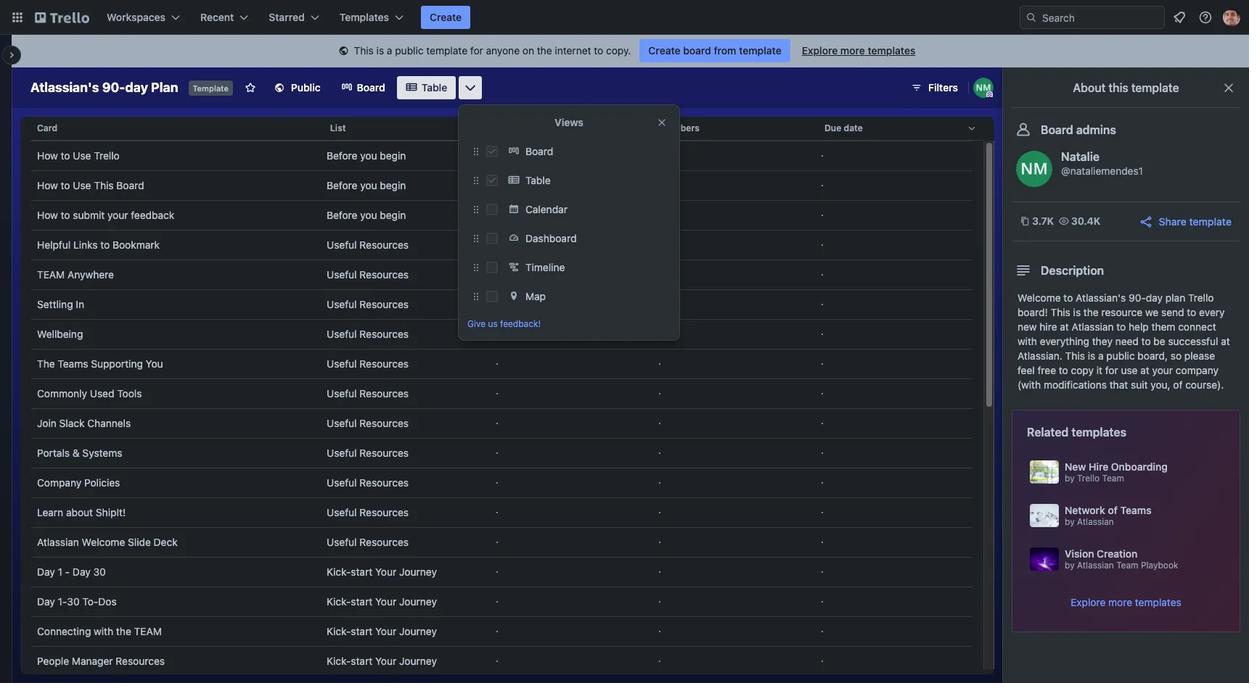 Task type: vqa. For each thing, say whether or not it's contained in the screenshot.
from
yes



Task type: locate. For each thing, give the bounding box(es) containing it.
1 horizontal spatial your
[[1153, 364, 1173, 377]]

useful
[[327, 239, 357, 251], [327, 269, 357, 281], [327, 298, 357, 311], [327, 328, 357, 340], [327, 358, 357, 370], [327, 388, 357, 400], [327, 417, 357, 430], [327, 447, 357, 460], [327, 477, 357, 489], [327, 507, 357, 519], [327, 536, 357, 549]]

close popover image
[[656, 117, 668, 128]]

1 horizontal spatial day
[[1146, 292, 1163, 304]]

vision
[[1065, 548, 1094, 560]]

1 use from the top
[[73, 150, 91, 162]]

how to submit your feedback
[[37, 209, 174, 221]]

10 useful resources from the top
[[327, 507, 409, 519]]

3 how from the top
[[37, 209, 58, 221]]

slack
[[59, 417, 85, 430]]

begin for feedback
[[380, 209, 406, 221]]

of right the you,
[[1173, 379, 1183, 391]]

2 your from the top
[[375, 596, 397, 608]]

2 how from the top
[[37, 179, 58, 192]]

useful for the teams supporting you
[[327, 358, 357, 370]]

0 horizontal spatial the
[[116, 626, 131, 638]]

row containing the teams supporting you
[[31, 349, 973, 380]]

1 useful resources from the top
[[327, 239, 409, 251]]

table link up calendar link
[[504, 169, 671, 192]]

90-
[[102, 80, 125, 95], [1129, 292, 1146, 304]]

30 left to-
[[67, 596, 80, 608]]

3 your from the top
[[375, 626, 397, 638]]

1 horizontal spatial atlassian's
[[1076, 292, 1126, 304]]

by up vision
[[1065, 517, 1075, 528]]

for right it
[[1105, 364, 1118, 377]]

trello
[[94, 150, 120, 162], [1188, 292, 1214, 304], [1077, 473, 1100, 484]]

8 useful resources from the top
[[327, 447, 409, 460]]

resource
[[1102, 306, 1143, 319]]

16 row from the top
[[31, 558, 973, 588]]

row containing people manager resources
[[31, 647, 973, 677]]

of inside network of teams by atlassian
[[1108, 505, 1118, 517]]

a up it
[[1098, 350, 1104, 362]]

1 vertical spatial board link
[[504, 140, 671, 163]]

for inside welcome to atlassian's 90-day plan trello board! this is the resource we send to every new hire at atlassian to help them connect with everything they need to be successful at atlassian. this is a public board, so please feel free to copy it for use at your company (with modifications that suit you, of course).
[[1105, 364, 1118, 377]]

2 row from the top
[[31, 141, 973, 171]]

resources for portals & systems
[[360, 447, 409, 460]]

9 useful from the top
[[327, 477, 357, 489]]

how up helpful
[[37, 209, 58, 221]]

0 vertical spatial of
[[1173, 379, 1183, 391]]

explore more templates for topmost explore more templates link
[[802, 44, 916, 57]]

3 journey from the top
[[399, 626, 437, 638]]

2 useful resources from the top
[[327, 269, 409, 281]]

your for team
[[375, 626, 397, 638]]

2 by from the top
[[1065, 517, 1075, 528]]

by inside 'vision creation by atlassian team playbook'
[[1065, 560, 1075, 571]]

2 vertical spatial before you begin
[[327, 209, 406, 221]]

create button
[[421, 6, 471, 29]]

welcome up board!
[[1018, 292, 1061, 304]]

1 vertical spatial your
[[1153, 364, 1173, 377]]

day 1 - day 30
[[37, 566, 106, 579]]

table
[[20, 111, 995, 684]]

1 horizontal spatial trello
[[1077, 473, 1100, 484]]

to down description on the right top of the page
[[1064, 292, 1073, 304]]

you
[[360, 150, 377, 162], [360, 179, 377, 192], [360, 209, 377, 221]]

7 useful from the top
[[327, 417, 357, 430]]

2 start from the top
[[351, 596, 373, 608]]

useful for wellbeing
[[327, 328, 357, 340]]

filters
[[929, 81, 958, 94]]

0 horizontal spatial table link
[[397, 76, 456, 99]]

kick- for team
[[327, 626, 351, 638]]

2 before from the top
[[327, 179, 358, 192]]

1 your from the top
[[375, 566, 397, 579]]

share template button
[[1139, 214, 1232, 229]]

0 horizontal spatial trello
[[94, 150, 120, 162]]

your up the you,
[[1153, 364, 1173, 377]]

0 horizontal spatial a
[[387, 44, 392, 57]]

to
[[594, 44, 603, 57], [61, 150, 70, 162], [61, 179, 70, 192], [61, 209, 70, 221], [100, 239, 110, 251], [1064, 292, 1073, 304], [1187, 306, 1197, 319], [1117, 321, 1126, 333], [1142, 335, 1151, 348], [1059, 364, 1068, 377]]

your inside row
[[107, 209, 128, 221]]

3 kick- from the top
[[327, 626, 351, 638]]

copy
[[1071, 364, 1094, 377]]

2 you from the top
[[360, 179, 377, 192]]

0 vertical spatial is
[[377, 44, 384, 57]]

back to home image
[[35, 6, 89, 29]]

resources for join slack channels
[[360, 417, 409, 430]]

of right network
[[1108, 505, 1118, 517]]

1 vertical spatial public
[[1107, 350, 1135, 362]]

day 1 - day 30 link
[[37, 558, 315, 587]]

day left 1-
[[37, 596, 55, 608]]

people manager resources
[[37, 656, 165, 668]]

your
[[107, 209, 128, 221], [1153, 364, 1173, 377]]

0 vertical spatial for
[[470, 44, 483, 57]]

1 vertical spatial use
[[73, 179, 91, 192]]

1 horizontal spatial 90-
[[1129, 292, 1146, 304]]

templates down playbook
[[1135, 597, 1182, 609]]

resources for the teams supporting you
[[360, 358, 409, 370]]

0 vertical spatial team
[[1102, 473, 1124, 484]]

1 kick- from the top
[[327, 566, 351, 579]]

2 use from the top
[[73, 179, 91, 192]]

team up network of teams by atlassian
[[1102, 473, 1124, 484]]

0 vertical spatial templates
[[868, 44, 916, 57]]

team left playbook
[[1117, 560, 1139, 571]]

3.7k
[[1032, 215, 1054, 227]]

2 vertical spatial at
[[1141, 364, 1150, 377]]

1 horizontal spatial at
[[1141, 364, 1150, 377]]

use up the how to use this board
[[73, 150, 91, 162]]

how down the card
[[37, 150, 58, 162]]

helpful links to bookmark link
[[37, 231, 315, 260]]

2 kick- from the top
[[327, 596, 351, 608]]

public down need
[[1107, 350, 1135, 362]]

plan
[[1166, 292, 1186, 304]]

3 useful from the top
[[327, 298, 357, 311]]

1 journey from the top
[[399, 566, 437, 579]]

before for board
[[327, 179, 358, 192]]

dashboard
[[526, 232, 577, 245]]

begin
[[380, 150, 406, 162], [380, 179, 406, 192], [380, 209, 406, 221]]

this up how to submit your feedback
[[94, 179, 114, 192]]

board admins
[[1041, 123, 1116, 136]]

3 before you begin from the top
[[327, 209, 406, 221]]

3 by from the top
[[1065, 560, 1075, 571]]

slide
[[128, 536, 151, 549]]

commonly used tools link
[[37, 380, 315, 409]]

with down new
[[1018, 335, 1037, 348]]

with up people manager resources at the bottom left
[[94, 626, 113, 638]]

board link up questions
[[504, 140, 671, 163]]

hire
[[1040, 321, 1057, 333]]

company policies link
[[37, 469, 315, 498]]

row containing join slack channels
[[31, 409, 973, 439]]

is up copy in the bottom right of the page
[[1088, 350, 1096, 362]]

your for to-
[[375, 596, 397, 608]]

the left resource
[[1084, 306, 1099, 319]]

explore more templates link
[[793, 39, 924, 62], [1071, 596, 1182, 611]]

day up we
[[1146, 292, 1163, 304]]

by inside network of teams by atlassian
[[1065, 517, 1075, 528]]

1 vertical spatial of
[[1108, 505, 1118, 517]]

2 horizontal spatial is
[[1088, 350, 1096, 362]]

3 row from the top
[[31, 171, 973, 201]]

1 vertical spatial before
[[327, 179, 358, 192]]

0 horizontal spatial day
[[125, 80, 148, 95]]

row containing wellbeing
[[31, 319, 973, 350]]

for
[[470, 44, 483, 57], [1105, 364, 1118, 377]]

day
[[37, 566, 55, 579], [73, 566, 91, 579], [37, 596, 55, 608]]

policies
[[84, 477, 120, 489]]

2 horizontal spatial trello
[[1188, 292, 1214, 304]]

day
[[125, 80, 148, 95], [1146, 292, 1163, 304]]

1 vertical spatial at
[[1221, 335, 1230, 348]]

atlassian's up resource
[[1076, 292, 1126, 304]]

by for network of teams
[[1065, 517, 1075, 528]]

this member is an admin of this board. image
[[987, 91, 993, 98]]

internet
[[555, 44, 591, 57]]

1 begin from the top
[[380, 150, 406, 162]]

connect
[[1178, 321, 1216, 333]]

0 horizontal spatial team
[[37, 269, 65, 281]]

1 vertical spatial explore more templates
[[1071, 597, 1182, 609]]

team
[[37, 269, 65, 281], [134, 626, 162, 638]]

1 horizontal spatial explore more templates
[[1071, 597, 1182, 609]]

1 horizontal spatial table
[[526, 174, 551, 187]]

team down helpful
[[37, 269, 65, 281]]

begin for board
[[380, 179, 406, 192]]

2 horizontal spatial the
[[1084, 306, 1099, 319]]

13 row from the top
[[31, 468, 973, 499]]

1 horizontal spatial public
[[1107, 350, 1135, 362]]

0 vertical spatial explore
[[802, 44, 838, 57]]

3 before from the top
[[327, 209, 358, 221]]

1 vertical spatial with
[[94, 626, 113, 638]]

board
[[357, 81, 385, 94], [1041, 123, 1074, 136], [526, 145, 553, 158], [116, 179, 144, 192]]

2 begin from the top
[[380, 179, 406, 192]]

at up suit in the right of the page
[[1141, 364, 1150, 377]]

join slack channels link
[[37, 409, 315, 438]]

4 useful resources from the top
[[327, 328, 409, 340]]

explore more templates
[[802, 44, 916, 57], [1071, 597, 1182, 609]]

90- inside welcome to atlassian's 90-day plan trello board! this is the resource we send to every new hire at atlassian to help them connect with everything they need to be successful at atlassian. this is a public board, so please feel free to copy it for use at your company (with modifications that suit you, of course).
[[1129, 292, 1146, 304]]

explore more templates for the bottommost explore more templates link
[[1071, 597, 1182, 609]]

atlassian up vision
[[1077, 517, 1114, 528]]

portals & systems
[[37, 447, 122, 460]]

team down day 1-30 to-dos link
[[134, 626, 162, 638]]

1 vertical spatial templates
[[1072, 426, 1127, 439]]

row containing how to submit your feedback
[[31, 200, 973, 231]]

0 vertical spatial your
[[107, 209, 128, 221]]

card
[[37, 123, 57, 134]]

2 vertical spatial is
[[1088, 350, 1096, 362]]

3 kick-start your journey from the top
[[327, 626, 437, 638]]

2 journey from the top
[[399, 596, 437, 608]]

row containing settling in
[[31, 290, 973, 320]]

3 begin from the top
[[380, 209, 406, 221]]

2 horizontal spatial templates
[[1135, 597, 1182, 609]]

1 horizontal spatial 30
[[93, 566, 106, 579]]

19 row from the top
[[31, 647, 973, 677]]

1 vertical spatial the
[[1084, 306, 1099, 319]]

1 vertical spatial how
[[37, 179, 58, 192]]

10 useful from the top
[[327, 507, 357, 519]]

0 horizontal spatial explore more templates
[[802, 44, 916, 57]]

1 vertical spatial table link
[[504, 169, 671, 192]]

0 vertical spatial the
[[537, 44, 552, 57]]

templates up filters "button" at the top right of the page
[[868, 44, 916, 57]]

2 before you begin from the top
[[327, 179, 406, 192]]

use for this
[[73, 179, 91, 192]]

2 vertical spatial before
[[327, 209, 358, 221]]

1 horizontal spatial table link
[[504, 169, 671, 192]]

welcome inside table
[[82, 536, 125, 549]]

templates
[[868, 44, 916, 57], [1072, 426, 1127, 439], [1135, 597, 1182, 609]]

6 useful from the top
[[327, 388, 357, 400]]

teams right the
[[58, 358, 88, 370]]

how down the how to use trello
[[37, 179, 58, 192]]

welcome inside welcome to atlassian's 90-day plan trello board! this is the resource we send to every new hire at atlassian to help them connect with everything they need to be successful at atlassian. this is a public board, so please feel free to copy it for use at your company (with modifications that suit you, of course).
[[1018, 292, 1061, 304]]

description
[[1041, 264, 1104, 277]]

useful resources for wellbeing
[[327, 328, 409, 340]]

table link left customize views icon
[[397, 76, 456, 99]]

useful for helpful links to bookmark
[[327, 239, 357, 251]]

0 horizontal spatial your
[[107, 209, 128, 221]]

1 horizontal spatial welcome
[[1018, 292, 1061, 304]]

0 horizontal spatial with
[[94, 626, 113, 638]]

4 row from the top
[[31, 200, 973, 231]]

0 horizontal spatial more
[[841, 44, 865, 57]]

5 useful from the top
[[327, 358, 357, 370]]

table
[[422, 81, 447, 94], [526, 174, 551, 187]]

a inside welcome to atlassian's 90-day plan trello board! this is the resource we send to every new hire at atlassian to help them connect with everything they need to be successful at atlassian. this is a public board, so please feel free to copy it for use at your company (with modifications that suit you, of course).
[[1098, 350, 1104, 362]]

tools
[[117, 388, 142, 400]]

&
[[72, 447, 80, 460]]

this up hire
[[1051, 306, 1071, 319]]

how for how to use trello
[[37, 150, 58, 162]]

company
[[37, 477, 81, 489]]

timeline
[[526, 261, 565, 274]]

before for feedback
[[327, 209, 358, 221]]

create
[[430, 11, 462, 23], [649, 44, 681, 57]]

more for topmost explore more templates link
[[841, 44, 865, 57]]

you for board
[[360, 179, 377, 192]]

create inside button
[[430, 11, 462, 23]]

atlassian down network of teams by atlassian
[[1077, 560, 1114, 571]]

1 horizontal spatial a
[[1098, 350, 1104, 362]]

4 start from the top
[[351, 656, 373, 668]]

1 horizontal spatial explore
[[1071, 597, 1106, 609]]

kick- for to-
[[327, 596, 351, 608]]

6 useful resources from the top
[[327, 388, 409, 400]]

4 useful from the top
[[327, 328, 357, 340]]

3 useful resources from the top
[[327, 298, 409, 311]]

give us feedback!
[[468, 319, 541, 330]]

join
[[37, 417, 57, 430]]

0 vertical spatial team
[[37, 269, 65, 281]]

create for create
[[430, 11, 462, 23]]

0 horizontal spatial atlassian's
[[30, 80, 99, 95]]

color: green, title: "on track" element
[[490, 180, 533, 192]]

journey
[[399, 566, 437, 579], [399, 596, 437, 608], [399, 626, 437, 638], [399, 656, 437, 668]]

0 horizontal spatial 30
[[67, 596, 80, 608]]

day 1-30 to-dos link
[[37, 588, 315, 617]]

row containing team anywhere
[[31, 260, 973, 290]]

share
[[1159, 215, 1187, 228]]

this
[[354, 44, 374, 57], [94, 179, 114, 192], [1051, 306, 1071, 319], [1065, 350, 1085, 362]]

1 horizontal spatial explore more templates link
[[1071, 596, 1182, 611]]

useful resources for settling in
[[327, 298, 409, 311]]

table for table "link" to the top
[[422, 81, 447, 94]]

0 vertical spatial a
[[387, 44, 392, 57]]

18 row from the top
[[31, 617, 973, 648]]

9 row from the top
[[31, 349, 973, 380]]

at down the every
[[1221, 335, 1230, 348]]

resources for team anywhere
[[360, 269, 409, 281]]

6 row from the top
[[31, 260, 973, 290]]

row
[[31, 111, 984, 146], [31, 141, 973, 171], [31, 171, 973, 201], [31, 200, 973, 231], [31, 230, 973, 261], [31, 260, 973, 290], [31, 290, 973, 320], [31, 319, 973, 350], [31, 349, 973, 380], [31, 379, 973, 409], [31, 409, 973, 439], [31, 438, 973, 469], [31, 468, 973, 499], [31, 498, 973, 528], [31, 528, 973, 558], [31, 558, 973, 588], [31, 587, 973, 618], [31, 617, 973, 648], [31, 647, 973, 677]]

feedback
[[131, 209, 174, 221]]

useful for join slack channels
[[327, 417, 357, 430]]

0 vertical spatial with
[[1018, 335, 1037, 348]]

2 kick-start your journey from the top
[[327, 596, 437, 608]]

row containing day 1 - day 30
[[31, 558, 973, 588]]

teams down new hire onboarding by trello team
[[1121, 505, 1152, 517]]

11 useful resources from the top
[[327, 536, 409, 549]]

0 vertical spatial at
[[1060, 321, 1069, 333]]

1 kick-start your journey from the top
[[327, 566, 437, 579]]

0 horizontal spatial 90-
[[102, 80, 125, 95]]

at up 'everything'
[[1060, 321, 1069, 333]]

team anywhere link
[[37, 261, 315, 290]]

1 before from the top
[[327, 150, 358, 162]]

your right submit
[[107, 209, 128, 221]]

template right share
[[1189, 215, 1232, 228]]

starred
[[269, 11, 305, 23]]

row containing card
[[31, 111, 984, 146]]

useful resources for the teams supporting you
[[327, 358, 409, 370]]

feel
[[1018, 364, 1035, 377]]

team inside 'vision creation by atlassian team playbook'
[[1117, 560, 1139, 571]]

4 your from the top
[[375, 656, 397, 668]]

to up connect
[[1187, 306, 1197, 319]]

board up the natalie link on the top of page
[[1041, 123, 1074, 136]]

1 horizontal spatial team
[[134, 626, 162, 638]]

for left the anyone
[[470, 44, 483, 57]]

0 vertical spatial create
[[430, 11, 462, 23]]

1 by from the top
[[1065, 473, 1075, 484]]

useful resources for atlassian welcome slide deck
[[327, 536, 409, 549]]

1 vertical spatial welcome
[[82, 536, 125, 549]]

that
[[1110, 379, 1128, 391]]

anyone
[[486, 44, 520, 57]]

1 vertical spatial for
[[1105, 364, 1118, 377]]

is up 'everything'
[[1073, 306, 1081, 319]]

1 horizontal spatial create
[[649, 44, 681, 57]]

natalie (nataliemendes1) image
[[1016, 151, 1053, 187]]

12 row from the top
[[31, 438, 973, 469]]

5 useful resources from the top
[[327, 358, 409, 370]]

1 vertical spatial create
[[649, 44, 681, 57]]

day for 1
[[37, 566, 55, 579]]

trello up the how to use this board
[[94, 150, 120, 162]]

11 row from the top
[[31, 409, 973, 439]]

0 vertical spatial teams
[[58, 358, 88, 370]]

0 vertical spatial day
[[125, 80, 148, 95]]

10 row from the top
[[31, 379, 973, 409]]

0 horizontal spatial is
[[377, 44, 384, 57]]

0 horizontal spatial board link
[[332, 76, 394, 99]]

row containing company policies
[[31, 468, 973, 499]]

you for feedback
[[360, 209, 377, 221]]

row containing how to use this board
[[31, 171, 973, 201]]

create left board
[[649, 44, 681, 57]]

to left be
[[1142, 335, 1151, 348]]

30 down 'atlassian welcome slide deck'
[[93, 566, 106, 579]]

30
[[93, 566, 106, 579], [67, 596, 80, 608]]

1 useful from the top
[[327, 239, 357, 251]]

natalie
[[1061, 150, 1100, 163]]

learn
[[37, 507, 63, 519]]

3 start from the top
[[351, 626, 373, 638]]

use for trello
[[73, 150, 91, 162]]

0 horizontal spatial public
[[395, 44, 424, 57]]

1 vertical spatial 90-
[[1129, 292, 1146, 304]]

1 how from the top
[[37, 150, 58, 162]]

atlassian inside 'vision creation by atlassian team playbook'
[[1077, 560, 1114, 571]]

8 useful from the top
[[327, 447, 357, 460]]

row containing portals & systems
[[31, 438, 973, 469]]

by left creation
[[1065, 560, 1075, 571]]

workspaces button
[[98, 6, 189, 29]]

0 horizontal spatial create
[[430, 11, 462, 23]]

trello up the every
[[1188, 292, 1214, 304]]

create up this is a public template for anyone on the internet to copy.
[[430, 11, 462, 23]]

Board name text field
[[23, 76, 185, 99]]

the inside welcome to atlassian's 90-day plan trello board! this is the resource we send to every new hire at atlassian to help them connect with everything they need to be successful at atlassian. this is a public board, so please feel free to copy it for use at your company (with modifications that suit you, of course).
[[1084, 306, 1099, 319]]

2 vertical spatial how
[[37, 209, 58, 221]]

search image
[[1026, 12, 1037, 23]]

14 row from the top
[[31, 498, 973, 528]]

7 row from the top
[[31, 290, 973, 320]]

9 useful resources from the top
[[327, 477, 409, 489]]

0 vertical spatial 30
[[93, 566, 106, 579]]

day left 1
[[37, 566, 55, 579]]

atlassian up they
[[1072, 321, 1114, 333]]

the right the on
[[537, 44, 552, 57]]

open information menu image
[[1199, 10, 1213, 25]]

with inside welcome to atlassian's 90-day plan trello board! this is the resource we send to every new hire at atlassian to help them connect with everything they need to be successful at atlassian. this is a public board, so please feel free to copy it for use at your company (with modifications that suit you, of course).
[[1018, 335, 1037, 348]]

15 row from the top
[[31, 528, 973, 558]]

sm image
[[337, 44, 351, 59]]

public down create button
[[395, 44, 424, 57]]

the down the dos
[[116, 626, 131, 638]]

templates up hire
[[1072, 426, 1127, 439]]

0 vertical spatial use
[[73, 150, 91, 162]]

resources for wellbeing
[[360, 328, 409, 340]]

to down resource
[[1117, 321, 1126, 333]]

by
[[1065, 473, 1075, 484], [1065, 517, 1075, 528], [1065, 560, 1075, 571]]

company policies
[[37, 477, 120, 489]]

to right free
[[1059, 364, 1068, 377]]

kick-start your journey for to-
[[327, 596, 437, 608]]

4 journey from the top
[[399, 656, 437, 668]]

before you begin
[[327, 150, 406, 162], [327, 179, 406, 192], [327, 209, 406, 221]]

use down the how to use trello
[[73, 179, 91, 192]]

by inside new hire onboarding by trello team
[[1065, 473, 1075, 484]]

1 row from the top
[[31, 111, 984, 146]]

trello up network
[[1077, 473, 1100, 484]]

everything
[[1040, 335, 1090, 348]]

them
[[1152, 321, 1176, 333]]

0 vertical spatial public
[[395, 44, 424, 57]]

board up feedback
[[116, 179, 144, 192]]

to up the how to use this board
[[61, 150, 70, 162]]

1 vertical spatial teams
[[1121, 505, 1152, 517]]

atlassian up 1
[[37, 536, 79, 549]]

useful resources for helpful links to bookmark
[[327, 239, 409, 251]]

this inside table
[[94, 179, 114, 192]]

welcome down shipit!
[[82, 536, 125, 549]]

8 row from the top
[[31, 319, 973, 350]]

0 vertical spatial more
[[841, 44, 865, 57]]

customize views image
[[463, 81, 478, 95]]

90- up we
[[1129, 292, 1146, 304]]

5 row from the top
[[31, 230, 973, 261]]

0 horizontal spatial explore more templates link
[[793, 39, 924, 62]]

to right links
[[100, 239, 110, 251]]

atlassian's up the card
[[30, 80, 99, 95]]

templates for the bottommost explore more templates link
[[1135, 597, 1182, 609]]

11 useful from the top
[[327, 536, 357, 549]]

journey for day
[[399, 566, 437, 579]]

how for how to use this board
[[37, 179, 58, 192]]

7 useful resources from the top
[[327, 417, 409, 430]]

journey for team
[[399, 626, 437, 638]]

1 horizontal spatial the
[[537, 44, 552, 57]]

map
[[526, 290, 546, 303]]

in
[[76, 298, 84, 311]]

day left 'plan'
[[125, 80, 148, 95]]

1 vertical spatial more
[[1109, 597, 1133, 609]]

1 vertical spatial begin
[[380, 179, 406, 192]]

resources for helpful links to bookmark
[[360, 239, 409, 251]]

by left hire
[[1065, 473, 1075, 484]]

1 horizontal spatial with
[[1018, 335, 1037, 348]]

1 vertical spatial you
[[360, 179, 377, 192]]

the inside table
[[116, 626, 131, 638]]

is down templates dropdown button
[[377, 44, 384, 57]]

template
[[193, 83, 229, 93]]

natalie @nataliemendes1
[[1061, 150, 1143, 177]]

board link down sm icon
[[332, 76, 394, 99]]

1 start from the top
[[351, 566, 373, 579]]

settling in
[[37, 298, 84, 311]]

your
[[375, 566, 397, 579], [375, 596, 397, 608], [375, 626, 397, 638], [375, 656, 397, 668]]

90- left 'plan'
[[102, 80, 125, 95]]

star or unstar board image
[[245, 82, 256, 94]]

2 useful from the top
[[327, 269, 357, 281]]

at
[[1060, 321, 1069, 333], [1221, 335, 1230, 348], [1141, 364, 1150, 377]]

your for day
[[375, 566, 397, 579]]

trello inside welcome to atlassian's 90-day plan trello board! this is the resource we send to every new hire at atlassian to help them connect with everything they need to be successful at atlassian. this is a public board, so please feel free to copy it for use at your company (with modifications that suit you, of course).
[[1188, 292, 1214, 304]]

a down templates dropdown button
[[387, 44, 392, 57]]

17 row from the top
[[31, 587, 973, 618]]

0 vertical spatial explore more templates
[[802, 44, 916, 57]]

1 vertical spatial day
[[1146, 292, 1163, 304]]

0 horizontal spatial at
[[1060, 321, 1069, 333]]

2 vertical spatial the
[[116, 626, 131, 638]]

0 vertical spatial begin
[[380, 150, 406, 162]]

template right the this
[[1132, 81, 1179, 94]]

3 you from the top
[[360, 209, 377, 221]]

kick-start your journey for team
[[327, 626, 437, 638]]

1 horizontal spatial board link
[[504, 140, 671, 163]]

template inside button
[[1189, 215, 1232, 228]]



Task type: describe. For each thing, give the bounding box(es) containing it.
team anywhere
[[37, 269, 114, 281]]

day for 1-
[[37, 596, 55, 608]]

useful resources for learn about shipit!
[[327, 507, 409, 519]]

with inside row
[[94, 626, 113, 638]]

0 vertical spatial table link
[[397, 76, 456, 99]]

resources for commonly used tools
[[360, 388, 409, 400]]

atlassian inside network of teams by atlassian
[[1077, 517, 1114, 528]]

useful resources for portals & systems
[[327, 447, 409, 460]]

wellbeing link
[[37, 320, 315, 349]]

30.4k
[[1071, 215, 1101, 227]]

members
[[660, 123, 700, 134]]

useful for portals & systems
[[327, 447, 357, 460]]

list
[[330, 123, 346, 134]]

of inside welcome to atlassian's 90-day plan trello board! this is the resource we send to every new hire at atlassian to help them connect with everything they need to be successful at atlassian. this is a public board, so please feel free to copy it for use at your company (with modifications that suit you, of course).
[[1173, 379, 1183, 391]]

public button
[[265, 76, 329, 99]]

the
[[37, 358, 55, 370]]

trello inside new hire onboarding by trello team
[[1077, 473, 1100, 484]]

copy.
[[606, 44, 631, 57]]

related templates
[[1027, 426, 1127, 439]]

network of teams by atlassian
[[1065, 505, 1152, 528]]

dashboard link
[[504, 227, 671, 250]]

how for how to submit your feedback
[[37, 209, 58, 221]]

this up copy in the bottom right of the page
[[1065, 350, 1085, 362]]

board up list button
[[357, 81, 385, 94]]

row containing atlassian welcome slide deck
[[31, 528, 973, 558]]

row containing how to use trello
[[31, 141, 973, 171]]

us
[[488, 319, 498, 330]]

anywhere
[[68, 269, 114, 281]]

your inside welcome to atlassian's 90-day plan trello board! this is the resource we send to every new hire at atlassian to help them connect with everything they need to be successful at atlassian. this is a public board, so please feel free to copy it for use at your company (with modifications that suit you, of course).
[[1153, 364, 1173, 377]]

day right "-"
[[73, 566, 91, 579]]

-
[[65, 566, 70, 579]]

before you begin for board
[[327, 179, 406, 192]]

templates
[[340, 11, 389, 23]]

filters button
[[907, 76, 963, 99]]

give us feedback! link
[[468, 317, 671, 332]]

company
[[1176, 364, 1219, 377]]

useful for settling in
[[327, 298, 357, 311]]

admins
[[1076, 123, 1116, 136]]

atlassian's inside welcome to atlassian's 90-day plan trello board! this is the resource we send to every new hire at atlassian to help them connect with everything they need to be successful at atlassian. this is a public board, so please feel free to copy it for use at your company (with modifications that suit you, of course).
[[1076, 292, 1126, 304]]

1 horizontal spatial is
[[1073, 306, 1081, 319]]

templates for topmost explore more templates link
[[868, 44, 916, 57]]

natalie (nataliemendes1) image
[[973, 78, 994, 98]]

useful for learn about shipit!
[[327, 507, 357, 519]]

feedback!
[[500, 319, 541, 330]]

0 vertical spatial explore more templates link
[[793, 39, 924, 62]]

course).
[[1186, 379, 1224, 391]]

resources for learn about shipit!
[[360, 507, 409, 519]]

learn about shipit! link
[[37, 499, 315, 528]]

1 horizontal spatial templates
[[1072, 426, 1127, 439]]

start for to-
[[351, 596, 373, 608]]

people manager resources link
[[37, 648, 315, 677]]

track
[[510, 180, 533, 191]]

day inside atlassian's 90-day plan text box
[[125, 80, 148, 95]]

you,
[[1151, 379, 1171, 391]]

teams inside network of teams by atlassian
[[1121, 505, 1152, 517]]

about this template
[[1073, 81, 1179, 94]]

modifications
[[1044, 379, 1107, 391]]

trello inside table
[[94, 150, 120, 162]]

connecting with the team link
[[37, 618, 315, 647]]

table containing how to use trello
[[20, 111, 995, 684]]

1 vertical spatial explore
[[1071, 597, 1106, 609]]

create board from template
[[649, 44, 782, 57]]

commonly
[[37, 388, 87, 400]]

how to submit your feedback link
[[37, 201, 315, 230]]

Search field
[[1037, 7, 1164, 28]]

atlassian's 90-day plan
[[30, 80, 178, 95]]

table for table "link" to the right
[[526, 174, 551, 187]]

0 notifications image
[[1171, 9, 1188, 26]]

row containing day 1-30 to-dos
[[31, 587, 973, 618]]

by for new hire onboarding
[[1065, 473, 1075, 484]]

supporting
[[91, 358, 143, 370]]

james peterson (jamespeterson93) image
[[1223, 9, 1241, 26]]

need
[[1116, 335, 1139, 348]]

color: yellow, title: "i have questions" element
[[533, 180, 610, 192]]

new
[[1018, 321, 1037, 333]]

kick-start your journey for day
[[327, 566, 437, 579]]

members button
[[654, 111, 819, 146]]

public
[[291, 81, 321, 94]]

1 before you begin from the top
[[327, 150, 406, 162]]

board up i
[[526, 145, 553, 158]]

1 vertical spatial explore more templates link
[[1071, 596, 1182, 611]]

board,
[[1138, 350, 1168, 362]]

start for day
[[351, 566, 373, 579]]

this right sm icon
[[354, 44, 374, 57]]

how to use this board link
[[37, 171, 315, 200]]

to left copy.
[[594, 44, 603, 57]]

about
[[1073, 81, 1106, 94]]

useful for team anywhere
[[327, 269, 357, 281]]

90- inside text box
[[102, 80, 125, 95]]

public inside welcome to atlassian's 90-day plan trello board! this is the resource we send to every new hire at atlassian to help them connect with everything they need to be successful at atlassian. this is a public board, so please feel free to copy it for use at your company (with modifications that suit you, of course).
[[1107, 350, 1135, 362]]

connecting with the team
[[37, 626, 162, 638]]

new hire onboarding by trello team
[[1065, 461, 1168, 484]]

map link
[[504, 285, 671, 309]]

atlassian inside table
[[37, 536, 79, 549]]

create board from template link
[[640, 39, 790, 62]]

team inside new hire onboarding by trello team
[[1102, 473, 1124, 484]]

useful for atlassian welcome slide deck
[[327, 536, 357, 549]]

1 you from the top
[[360, 150, 377, 162]]

2 horizontal spatial at
[[1221, 335, 1230, 348]]

before you begin for feedback
[[327, 209, 406, 221]]

4 kick-start your journey from the top
[[327, 656, 437, 668]]

board inside table
[[116, 179, 144, 192]]

be
[[1154, 335, 1166, 348]]

more for the bottommost explore more templates link
[[1109, 597, 1133, 609]]

list button
[[324, 111, 489, 146]]

on
[[495, 180, 507, 191]]

0 horizontal spatial for
[[470, 44, 483, 57]]

@nataliemendes1
[[1061, 165, 1143, 177]]

useful resources for commonly used tools
[[327, 388, 409, 400]]

journey for to-
[[399, 596, 437, 608]]

questions
[[567, 180, 610, 191]]

views
[[555, 116, 584, 128]]

row containing commonly used tools
[[31, 379, 973, 409]]

row containing connecting with the team
[[31, 617, 973, 648]]

on
[[523, 44, 534, 57]]

resources for atlassian welcome slide deck
[[360, 536, 409, 549]]

to left submit
[[61, 209, 70, 221]]

1 vertical spatial 30
[[67, 596, 80, 608]]

primary element
[[0, 0, 1249, 35]]

it
[[1097, 364, 1103, 377]]

welcome to atlassian's 90-day plan trello board! this is the resource we send to every new hire at atlassian to help them connect with everything they need to be successful at atlassian. this is a public board, so please feel free to copy it for use at your company (with modifications that suit you, of course).
[[1018, 292, 1230, 391]]

to-
[[82, 596, 98, 608]]

wellbeing
[[37, 328, 83, 340]]

resources for settling in
[[360, 298, 409, 311]]

workspaces
[[107, 11, 166, 23]]

0 horizontal spatial explore
[[802, 44, 838, 57]]

have
[[544, 180, 565, 191]]

card button
[[31, 111, 324, 146]]

day inside welcome to atlassian's 90-day plan trello board! this is the resource we send to every new hire at atlassian to help them connect with everything they need to be successful at atlassian. this is a public board, so please feel free to copy it for use at your company (with modifications that suit you, of course).
[[1146, 292, 1163, 304]]

start for team
[[351, 626, 373, 638]]

to down the how to use trello
[[61, 179, 70, 192]]

onboarding
[[1111, 461, 1168, 473]]

row containing learn about shipit!
[[31, 498, 973, 528]]

template right the from
[[739, 44, 782, 57]]

4 kick- from the top
[[327, 656, 351, 668]]

on track i have questions
[[495, 180, 610, 191]]

0 vertical spatial board link
[[332, 76, 394, 99]]

1
[[58, 566, 62, 579]]

starred button
[[260, 6, 328, 29]]

kick- for day
[[327, 566, 351, 579]]

atlassian inside welcome to atlassian's 90-day plan trello board! this is the resource we send to every new hire at atlassian to help them connect with everything they need to be successful at atlassian. this is a public board, so please feel free to copy it for use at your company (with modifications that suit you, of course).
[[1072, 321, 1114, 333]]

row containing helpful links to bookmark
[[31, 230, 973, 261]]

due date
[[825, 123, 863, 134]]

helpful
[[37, 239, 71, 251]]

create for create board from template
[[649, 44, 681, 57]]

resources for company policies
[[360, 477, 409, 489]]

give
[[468, 319, 486, 330]]

manager
[[72, 656, 113, 668]]

i
[[539, 180, 542, 191]]

how to use this board
[[37, 179, 144, 192]]

useful for commonly used tools
[[327, 388, 357, 400]]

useful resources for company policies
[[327, 477, 409, 489]]

teams inside table
[[58, 358, 88, 370]]

connecting
[[37, 626, 91, 638]]

useful resources for join slack channels
[[327, 417, 409, 430]]

how to use trello link
[[37, 142, 315, 171]]

playbook
[[1141, 560, 1179, 571]]

so
[[1171, 350, 1182, 362]]

useful resources for team anywhere
[[327, 269, 409, 281]]

atlassian's inside text box
[[30, 80, 99, 95]]

recent
[[200, 11, 234, 23]]

useful for company policies
[[327, 477, 357, 489]]

1 vertical spatial team
[[134, 626, 162, 638]]

board!
[[1018, 306, 1048, 319]]

calendar link
[[504, 198, 671, 221]]

plan
[[151, 80, 178, 95]]

settling
[[37, 298, 73, 311]]

help
[[1129, 321, 1149, 333]]

template down create button
[[426, 44, 468, 57]]

the teams supporting you link
[[37, 350, 315, 379]]



